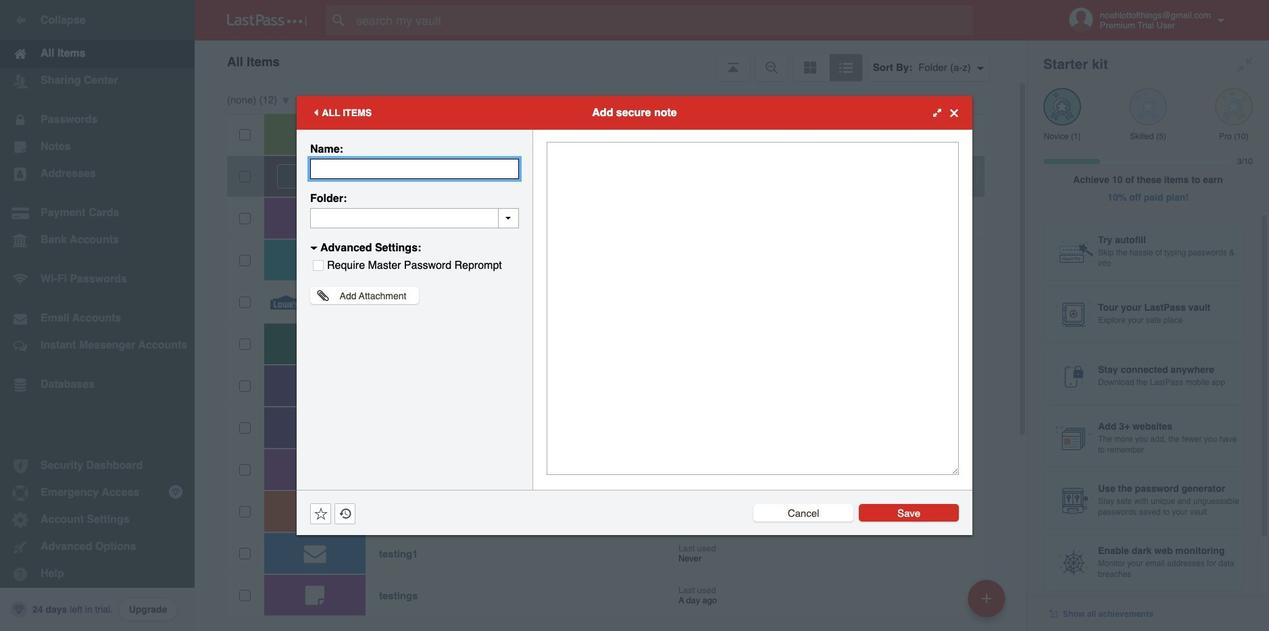 Task type: describe. For each thing, give the bounding box(es) containing it.
lastpass image
[[227, 14, 307, 26]]

search my vault text field
[[326, 5, 1000, 35]]

vault options navigation
[[195, 41, 1028, 81]]

new item image
[[982, 594, 992, 603]]



Task type: vqa. For each thing, say whether or not it's contained in the screenshot.
main navigation navigation
yes



Task type: locate. For each thing, give the bounding box(es) containing it.
None text field
[[547, 142, 959, 475], [310, 208, 519, 229], [547, 142, 959, 475], [310, 208, 519, 229]]

new item navigation
[[964, 576, 1014, 632]]

Search search field
[[326, 5, 1000, 35]]

dialog
[[297, 96, 973, 536]]

main navigation navigation
[[0, 0, 195, 632]]

None text field
[[310, 159, 519, 179]]



